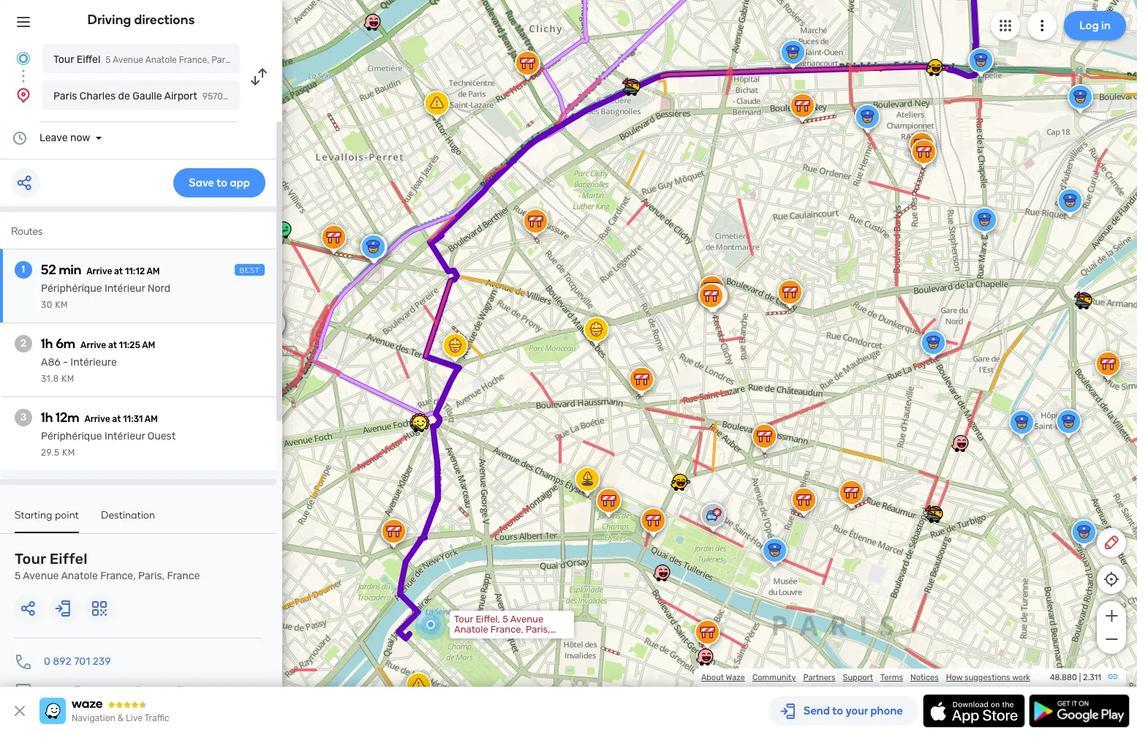 Task type: vqa. For each thing, say whether or not it's contained in the screenshot.
1H 12M Arrive At 11:31 Am
yes



Task type: describe. For each thing, give the bounding box(es) containing it.
arrive for 52 min
[[87, 266, 112, 277]]

0
[[44, 656, 50, 668]]

paris charles de gaulle airport button
[[42, 80, 240, 110]]

am for 6m
[[142, 340, 155, 350]]

https://www.toureiffel.paris/fr
[[44, 685, 188, 697]]

about
[[702, 673, 724, 683]]

12m
[[56, 410, 79, 426]]

1h 6m arrive at 11:25 am
[[41, 336, 155, 352]]

driving
[[87, 12, 131, 28]]

0 horizontal spatial paris,
[[138, 570, 165, 582]]

1 vertical spatial anatole
[[61, 570, 98, 582]]

terms link
[[881, 673, 904, 683]]

0 892 701 239
[[44, 656, 111, 668]]

paris charles de gaulle airport
[[53, 90, 197, 102]]

km for 12m
[[62, 448, 75, 458]]

tour inside tour eiffel, 5 avenue anatole france, paris, france
[[454, 614, 474, 625]]

1h 12m arrive at 11:31 am
[[41, 410, 158, 426]]

suggestions
[[965, 673, 1011, 683]]

intérieur for 52 min
[[105, 282, 145, 295]]

arrive for 1h 12m
[[85, 414, 110, 424]]

airport
[[164, 90, 197, 102]]

navigation & live traffic
[[72, 713, 169, 724]]

paris
[[53, 90, 77, 102]]

&
[[118, 713, 124, 724]]

waze
[[726, 673, 746, 683]]

1 horizontal spatial anatole
[[145, 55, 177, 65]]

6m
[[56, 336, 75, 352]]

charles
[[80, 90, 116, 102]]

community
[[753, 673, 796, 683]]

48.880 | 2.311
[[1050, 673, 1102, 683]]

clock image
[[11, 130, 29, 147]]

about waze link
[[702, 673, 746, 683]]

partners link
[[804, 673, 836, 683]]

now
[[70, 132, 90, 144]]

239
[[93, 656, 111, 668]]

navigation
[[72, 713, 116, 724]]

0 vertical spatial eiffel
[[77, 53, 100, 66]]

france inside tour eiffel, 5 avenue anatole france, paris, france
[[454, 634, 485, 645]]

min
[[59, 262, 81, 278]]

france, inside tour eiffel, 5 avenue anatole france, paris, france
[[491, 624, 524, 635]]

52
[[41, 262, 56, 278]]

tour inside tour eiffel 5 avenue anatole france, paris, france
[[15, 550, 46, 568]]

périphérique for min
[[41, 282, 102, 295]]

0 vertical spatial tour eiffel 5 avenue anatole france, paris, france
[[53, 53, 265, 66]]

routes
[[11, 225, 43, 238]]

eiffel inside tour eiffel 5 avenue anatole france, paris, france
[[50, 550, 88, 568]]

1 vertical spatial tour eiffel 5 avenue anatole france, paris, france
[[15, 550, 200, 582]]

partners
[[804, 673, 836, 683]]

29.5
[[41, 448, 60, 458]]

support link
[[843, 673, 874, 683]]

périphérique intérieur ouest 29.5 km
[[41, 430, 176, 458]]

intérieur for 1h 12m
[[105, 430, 145, 443]]

1 horizontal spatial france,
[[179, 55, 209, 65]]

-
[[63, 356, 68, 369]]

0 vertical spatial avenue
[[113, 55, 143, 65]]

live
[[126, 713, 143, 724]]

link image
[[1108, 671, 1120, 683]]

892
[[53, 656, 72, 668]]

1
[[22, 263, 25, 276]]

work
[[1013, 673, 1031, 683]]

a86
[[41, 356, 61, 369]]

30
[[41, 300, 53, 310]]

1h for 1h 12m
[[41, 410, 53, 426]]

location image
[[15, 86, 32, 104]]

at for 6m
[[108, 340, 117, 350]]

point
[[55, 509, 79, 522]]

driving directions
[[87, 12, 195, 28]]

zoom out image
[[1103, 631, 1121, 648]]

at for 12m
[[112, 414, 121, 424]]

|
[[1080, 673, 1082, 683]]

1 vertical spatial avenue
[[23, 570, 59, 582]]

pencil image
[[1103, 534, 1121, 552]]

notices
[[911, 673, 939, 683]]

périphérique for 12m
[[41, 430, 102, 443]]



Task type: locate. For each thing, give the bounding box(es) containing it.
2 vertical spatial tour
[[454, 614, 474, 625]]

starting
[[15, 509, 52, 522]]

notices link
[[911, 673, 939, 683]]

1h left 6m
[[41, 336, 53, 352]]

0 vertical spatial arrive
[[87, 266, 112, 277]]

2 horizontal spatial anatole
[[454, 624, 489, 635]]

5 inside tour eiffel, 5 avenue anatole france, paris, france
[[503, 614, 508, 625]]

arrive inside 1h 6m arrive at 11:25 am
[[81, 340, 106, 350]]

2 vertical spatial france,
[[491, 624, 524, 635]]

1 vertical spatial am
[[142, 340, 155, 350]]

2 vertical spatial arrive
[[85, 414, 110, 424]]

1 horizontal spatial france
[[236, 55, 265, 65]]

1 vertical spatial périphérique
[[41, 430, 102, 443]]

avenue right the eiffel, on the left
[[511, 614, 544, 625]]

avenue down starting point button
[[23, 570, 59, 582]]

km for 6m
[[62, 374, 75, 384]]

how
[[947, 673, 963, 683]]

0 vertical spatial am
[[147, 266, 160, 277]]

701
[[74, 656, 90, 668]]

a86 - intérieure 31.8 km
[[41, 356, 117, 384]]

1 horizontal spatial 5
[[106, 55, 111, 65]]

0 vertical spatial france
[[236, 55, 265, 65]]

1 horizontal spatial tour
[[53, 53, 74, 66]]

tour down starting point button
[[15, 550, 46, 568]]

0 horizontal spatial france,
[[100, 570, 136, 582]]

0 horizontal spatial 5
[[15, 570, 21, 582]]

11:31
[[123, 414, 143, 424]]

paris,
[[212, 55, 234, 65], [138, 570, 165, 582], [526, 624, 551, 635]]

x image
[[11, 702, 29, 720]]

best
[[239, 266, 260, 275]]

km right 29.5
[[62, 448, 75, 458]]

5 right the eiffel, on the left
[[503, 614, 508, 625]]

2 1h from the top
[[41, 410, 53, 426]]

1 vertical spatial 5
[[15, 570, 21, 582]]

tour eiffel 5 avenue anatole france, paris, france up gaulle
[[53, 53, 265, 66]]

0 vertical spatial 1h
[[41, 336, 53, 352]]

1 intérieur from the top
[[105, 282, 145, 295]]

5 up charles
[[106, 55, 111, 65]]

am inside 1h 12m arrive at 11:31 am
[[145, 414, 158, 424]]

2 horizontal spatial tour
[[454, 614, 474, 625]]

2 vertical spatial km
[[62, 448, 75, 458]]

paris, inside tour eiffel, 5 avenue anatole france, paris, france
[[526, 624, 551, 635]]

2 vertical spatial at
[[112, 414, 121, 424]]

0 vertical spatial anatole
[[145, 55, 177, 65]]

destination
[[101, 509, 155, 522]]

0 vertical spatial tour
[[53, 53, 74, 66]]

at for min
[[114, 266, 123, 277]]

1 vertical spatial 1h
[[41, 410, 53, 426]]

at inside the 52 min arrive at 11:12 am
[[114, 266, 123, 277]]

destination button
[[101, 509, 155, 532]]

am right the 11:31
[[145, 414, 158, 424]]

arrive up intérieure
[[81, 340, 106, 350]]

at inside 1h 12m arrive at 11:31 am
[[112, 414, 121, 424]]

5
[[106, 55, 111, 65], [15, 570, 21, 582], [503, 614, 508, 625]]

terms
[[881, 673, 904, 683]]

1 vertical spatial france,
[[100, 570, 136, 582]]

0 vertical spatial km
[[55, 300, 68, 310]]

11:12
[[125, 266, 145, 277]]

gaulle
[[133, 90, 162, 102]]

intérieur inside périphérique intérieur ouest 29.5 km
[[105, 430, 145, 443]]

1 horizontal spatial avenue
[[113, 55, 143, 65]]

2 vertical spatial avenue
[[511, 614, 544, 625]]

km down "-"
[[62, 374, 75, 384]]

2 horizontal spatial 5
[[503, 614, 508, 625]]

avenue inside tour eiffel, 5 avenue anatole france, paris, france
[[511, 614, 544, 625]]

1h left 12m
[[41, 410, 53, 426]]

call image
[[15, 653, 32, 671]]

km for min
[[55, 300, 68, 310]]

0 horizontal spatial france
[[167, 570, 200, 582]]

0 vertical spatial intérieur
[[105, 282, 145, 295]]

1 vertical spatial france
[[167, 570, 200, 582]]

france
[[236, 55, 265, 65], [167, 570, 200, 582], [454, 634, 485, 645]]

anatole
[[145, 55, 177, 65], [61, 570, 98, 582], [454, 624, 489, 635]]

2 horizontal spatial france,
[[491, 624, 524, 635]]

0 vertical spatial at
[[114, 266, 123, 277]]

48.880
[[1050, 673, 1078, 683]]

1 vertical spatial tour
[[15, 550, 46, 568]]

0 vertical spatial paris,
[[212, 55, 234, 65]]

anatole inside tour eiffel, 5 avenue anatole france, paris, france
[[454, 624, 489, 635]]

31.8
[[41, 374, 59, 384]]

tour eiffel 5 avenue anatole france, paris, france down destination button
[[15, 550, 200, 582]]

am for 12m
[[145, 414, 158, 424]]

périphérique inside périphérique intérieur ouest 29.5 km
[[41, 430, 102, 443]]

am
[[147, 266, 160, 277], [142, 340, 155, 350], [145, 414, 158, 424]]

0 vertical spatial 5
[[106, 55, 111, 65]]

5 down starting point button
[[15, 570, 21, 582]]

zoom in image
[[1103, 607, 1121, 625]]

3
[[20, 411, 26, 424]]

nord
[[148, 282, 171, 295]]

https://www.toureiffel.paris/fr link
[[44, 685, 188, 697]]

intérieur down the 11:31
[[105, 430, 145, 443]]

support
[[843, 673, 874, 683]]

1 vertical spatial arrive
[[81, 340, 106, 350]]

intérieur down 11:12
[[105, 282, 145, 295]]

km right 30
[[55, 300, 68, 310]]

leave
[[40, 132, 68, 144]]

0 horizontal spatial tour
[[15, 550, 46, 568]]

périphérique down 12m
[[41, 430, 102, 443]]

current location image
[[15, 50, 32, 67]]

eiffel,
[[476, 614, 500, 625]]

intérieure
[[70, 356, 117, 369]]

at left 11:25
[[108, 340, 117, 350]]

intérieur inside périphérique intérieur nord 30 km
[[105, 282, 145, 295]]

at
[[114, 266, 123, 277], [108, 340, 117, 350], [112, 414, 121, 424]]

2 intérieur from the top
[[105, 430, 145, 443]]

directions
[[134, 12, 195, 28]]

1 vertical spatial eiffel
[[50, 550, 88, 568]]

arrive inside 1h 12m arrive at 11:31 am
[[85, 414, 110, 424]]

tour left the eiffel, on the left
[[454, 614, 474, 625]]

2 horizontal spatial paris,
[[526, 624, 551, 635]]

km inside périphérique intérieur ouest 29.5 km
[[62, 448, 75, 458]]

arrive inside the 52 min arrive at 11:12 am
[[87, 266, 112, 277]]

arrive for 1h 6m
[[81, 340, 106, 350]]

2 vertical spatial am
[[145, 414, 158, 424]]

0 vertical spatial france,
[[179, 55, 209, 65]]

1h for 1h 6m
[[41, 336, 53, 352]]

avenue up paris charles de gaulle airport
[[113, 55, 143, 65]]

france,
[[179, 55, 209, 65], [100, 570, 136, 582], [491, 624, 524, 635]]

eiffel
[[77, 53, 100, 66], [50, 550, 88, 568]]

intérieur
[[105, 282, 145, 295], [105, 430, 145, 443]]

computer image
[[15, 683, 32, 700]]

périphérique down min
[[41, 282, 102, 295]]

2 horizontal spatial avenue
[[511, 614, 544, 625]]

0 892 701 239 link
[[44, 656, 111, 668]]

périphérique inside périphérique intérieur nord 30 km
[[41, 282, 102, 295]]

0 horizontal spatial avenue
[[23, 570, 59, 582]]

km
[[55, 300, 68, 310], [62, 374, 75, 384], [62, 448, 75, 458]]

at inside 1h 6m arrive at 11:25 am
[[108, 340, 117, 350]]

52 min arrive at 11:12 am
[[41, 262, 160, 278]]

about waze community partners support terms notices how suggestions work
[[702, 673, 1031, 683]]

1 vertical spatial intérieur
[[105, 430, 145, 443]]

km inside a86 - intérieure 31.8 km
[[62, 374, 75, 384]]

arrive up périphérique intérieur ouest 29.5 km
[[85, 414, 110, 424]]

0 vertical spatial périphérique
[[41, 282, 102, 295]]

11:25
[[119, 340, 140, 350]]

de
[[118, 90, 130, 102]]

1 vertical spatial paris,
[[138, 570, 165, 582]]

traffic
[[145, 713, 169, 724]]

1 périphérique from the top
[[41, 282, 102, 295]]

am for min
[[147, 266, 160, 277]]

2 vertical spatial anatole
[[454, 624, 489, 635]]

2 vertical spatial paris,
[[526, 624, 551, 635]]

tour
[[53, 53, 74, 66], [15, 550, 46, 568], [454, 614, 474, 625]]

2 périphérique from the top
[[41, 430, 102, 443]]

am inside 1h 6m arrive at 11:25 am
[[142, 340, 155, 350]]

km inside périphérique intérieur nord 30 km
[[55, 300, 68, 310]]

ouest
[[148, 430, 176, 443]]

at left 11:12
[[114, 266, 123, 277]]

am right 11:25
[[142, 340, 155, 350]]

1 vertical spatial km
[[62, 374, 75, 384]]

2 vertical spatial france
[[454, 634, 485, 645]]

tour up paris in the top of the page
[[53, 53, 74, 66]]

1 1h from the top
[[41, 336, 53, 352]]

1h
[[41, 336, 53, 352], [41, 410, 53, 426]]

starting point
[[15, 509, 79, 522]]

2 vertical spatial 5
[[503, 614, 508, 625]]

arrive up périphérique intérieur nord 30 km
[[87, 266, 112, 277]]

2.311
[[1084, 673, 1102, 683]]

eiffel down starting point button
[[50, 550, 88, 568]]

eiffel up charles
[[77, 53, 100, 66]]

am up nord
[[147, 266, 160, 277]]

tour eiffel, 5 avenue anatole france, paris, france
[[454, 614, 551, 645]]

how suggestions work link
[[947, 673, 1031, 683]]

starting point button
[[15, 509, 79, 533]]

avenue
[[113, 55, 143, 65], [23, 570, 59, 582], [511, 614, 544, 625]]

tour eiffel 5 avenue anatole france, paris, france
[[53, 53, 265, 66], [15, 550, 200, 582]]

1 horizontal spatial paris,
[[212, 55, 234, 65]]

2 horizontal spatial france
[[454, 634, 485, 645]]

community link
[[753, 673, 796, 683]]

0 horizontal spatial anatole
[[61, 570, 98, 582]]

leave now
[[40, 132, 90, 144]]

1 vertical spatial at
[[108, 340, 117, 350]]

périphérique intérieur nord 30 km
[[41, 282, 171, 310]]

at left the 11:31
[[112, 414, 121, 424]]

arrive
[[87, 266, 112, 277], [81, 340, 106, 350], [85, 414, 110, 424]]

2
[[20, 337, 26, 350]]

périphérique
[[41, 282, 102, 295], [41, 430, 102, 443]]

am inside the 52 min arrive at 11:12 am
[[147, 266, 160, 277]]



